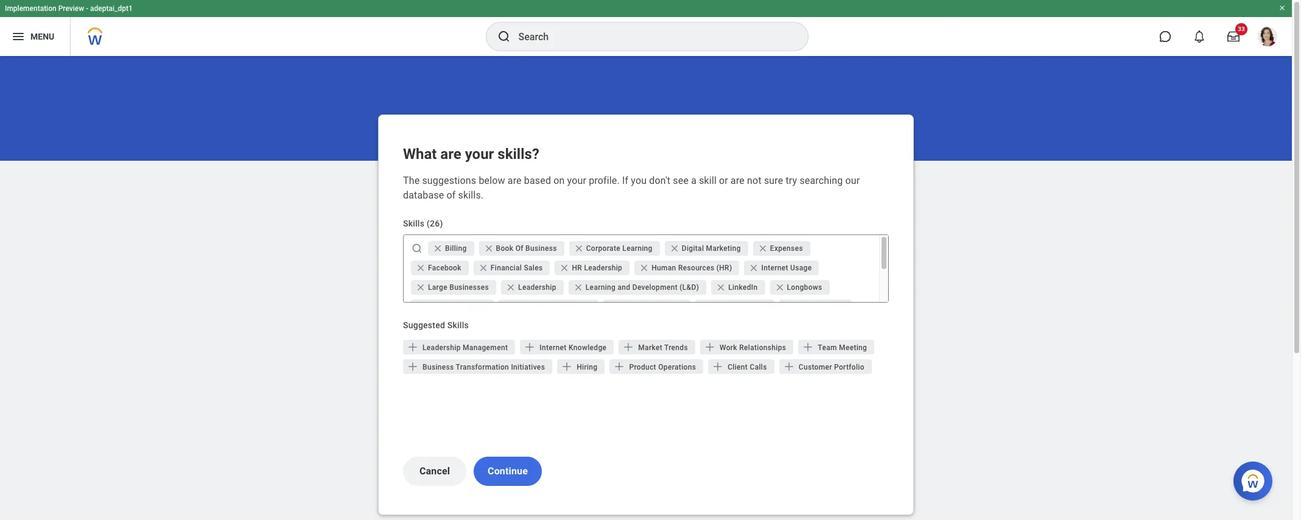 Task type: locate. For each thing, give the bounding box(es) containing it.
remove image inside 'expenses' button
[[758, 244, 770, 253]]

plus image inside product operations button
[[614, 361, 626, 373]]

plus image down 'internet knowledge' button
[[561, 361, 573, 373]]

remove image inside book of business button
[[484, 244, 496, 253]]

learning inside button
[[586, 283, 616, 292]]

0 vertical spatial skills
[[403, 219, 425, 228]]

product
[[629, 363, 656, 372]]

leadership inside button
[[518, 283, 557, 292]]

plus image inside business transformation initiatives button
[[407, 361, 419, 373]]

remove image inside linkedin button
[[716, 283, 726, 292]]

business transformation initiatives button
[[403, 359, 552, 374]]

business up sales
[[526, 244, 557, 253]]

remove image inside the leadership button
[[506, 283, 518, 292]]

business transformation initiatives
[[423, 363, 545, 372]]

internet for internet knowledge
[[540, 343, 567, 352]]

team meeting
[[818, 343, 867, 352]]

expenses button
[[753, 241, 811, 256]]

continue button
[[474, 457, 542, 486]]

(hr)
[[717, 264, 732, 272]]

inbox large image
[[1228, 30, 1240, 43]]

team meeting button
[[799, 340, 875, 354]]

or
[[719, 175, 728, 186]]

financial sales button
[[474, 261, 550, 275]]

notifications large image
[[1194, 30, 1206, 43]]

cancel button
[[403, 457, 467, 486]]

1 vertical spatial leadership
[[518, 283, 557, 292]]

0 vertical spatial your
[[465, 146, 494, 163]]

plus image inside client calls button
[[712, 361, 724, 373]]

plus image inside 'internet knowledge' button
[[524, 341, 536, 353]]

2 horizontal spatial leadership
[[584, 264, 623, 272]]

leadership
[[584, 264, 623, 272], [518, 283, 557, 292], [423, 343, 461, 352]]

corporate learning
[[586, 244, 653, 253]]

menu
[[30, 31, 54, 41]]

business down the leadership management button
[[423, 363, 454, 372]]

market
[[638, 343, 663, 352]]

remove image
[[484, 244, 496, 253], [574, 244, 586, 253], [574, 244, 584, 253], [758, 244, 770, 253], [479, 263, 488, 273], [416, 283, 428, 292], [506, 283, 516, 292], [574, 283, 586, 292], [716, 283, 729, 292], [775, 283, 787, 292]]

human resources (hr) button
[[635, 261, 740, 275]]

plus image for product operations
[[614, 361, 626, 373]]

internet knowledge button
[[520, 340, 614, 354]]

1 horizontal spatial your
[[567, 175, 587, 186]]

and
[[618, 283, 631, 292]]

if
[[622, 175, 629, 186]]

1 vertical spatial learning
[[586, 283, 616, 292]]

0 vertical spatial learning
[[623, 244, 653, 253]]

transformation
[[456, 363, 509, 372]]

leadership down sales
[[518, 283, 557, 292]]

leadership for leadership
[[518, 283, 557, 292]]

1 horizontal spatial business
[[526, 244, 557, 253]]

leadership for leadership management
[[423, 343, 461, 352]]

digital
[[682, 244, 704, 253]]

implementation preview -   adeptai_dpt1
[[5, 4, 133, 13]]

database
[[403, 189, 444, 201]]

plus image
[[407, 341, 419, 353], [524, 341, 536, 353], [802, 341, 814, 353], [407, 361, 419, 373], [614, 361, 626, 373], [712, 361, 724, 373], [783, 361, 795, 373]]

0 horizontal spatial leadership
[[423, 343, 461, 352]]

see
[[673, 175, 689, 186]]

leadership management
[[423, 343, 508, 352]]

cancel
[[420, 465, 450, 477]]

leadership down corporate
[[584, 264, 623, 272]]

2 horizontal spatial are
[[731, 175, 745, 186]]

internet for internet usage
[[762, 264, 789, 272]]

remove image inside large businesses button
[[416, 283, 428, 292]]

skills up the leadership management button
[[447, 320, 469, 330]]

your up below
[[465, 146, 494, 163]]

plus image inside customer portfolio button
[[783, 361, 795, 373]]

plus image left work
[[704, 341, 716, 353]]

are right or
[[731, 175, 745, 186]]

1 horizontal spatial internet
[[762, 264, 789, 272]]

book
[[496, 244, 514, 253]]

1 vertical spatial skills
[[447, 320, 469, 330]]

remove image inside book of business button
[[484, 244, 494, 253]]

leadership inside button
[[423, 343, 461, 352]]

profile.
[[589, 175, 620, 186]]

skills
[[403, 219, 425, 228], [447, 320, 469, 330]]

of
[[516, 244, 524, 253]]

learning down hr leadership
[[586, 283, 616, 292]]

remove image inside the longbows button
[[775, 283, 787, 292]]

billing
[[445, 244, 467, 253]]

learning up human
[[623, 244, 653, 253]]

plus image left market
[[623, 341, 635, 353]]

plus image for work
[[704, 341, 716, 353]]

human resources (hr)
[[652, 264, 732, 272]]

large
[[428, 283, 448, 292]]

marketing
[[706, 244, 741, 253]]

2 horizontal spatial plus image
[[704, 341, 716, 353]]

facebook
[[428, 264, 462, 272]]

1 vertical spatial internet
[[540, 343, 567, 352]]

digital marketing button
[[665, 241, 748, 256]]

plus image inside work relationships button
[[704, 341, 716, 353]]

are
[[441, 146, 461, 163], [508, 175, 522, 186], [731, 175, 745, 186]]

remove image for learning and development (l&d)
[[574, 283, 586, 292]]

portfolio
[[834, 363, 865, 372]]

hiring
[[577, 363, 598, 372]]

what
[[403, 146, 437, 163]]

remove image inside learning and development (l&d) button
[[574, 283, 586, 292]]

plus image inside the leadership management button
[[407, 341, 419, 353]]

0 horizontal spatial are
[[441, 146, 461, 163]]

remove image inside the leadership button
[[506, 283, 516, 292]]

1 horizontal spatial leadership
[[518, 283, 557, 292]]

skills left (26)
[[403, 219, 425, 228]]

plus image inside market trends "button"
[[623, 341, 635, 353]]

plus image for market
[[623, 341, 635, 353]]

on
[[554, 175, 565, 186]]

the suggestions below are based on your profile. if you don't see a skill or are not sure try searching our database of skills.
[[403, 175, 860, 201]]

what are your skills?
[[403, 146, 540, 163]]

0 horizontal spatial internet
[[540, 343, 567, 352]]

implementation
[[5, 4, 56, 13]]

skills?
[[498, 146, 540, 163]]

learning and development (l&d) button
[[569, 280, 707, 295]]

1 vertical spatial your
[[567, 175, 587, 186]]

remove image for longbows
[[775, 283, 787, 292]]

corporate learning button
[[569, 241, 660, 256]]

remove image inside linkedin button
[[716, 283, 729, 292]]

your right on
[[567, 175, 587, 186]]

remove image inside large businesses button
[[416, 283, 426, 292]]

0 vertical spatial internet
[[762, 264, 789, 272]]

0 horizontal spatial plus image
[[561, 361, 573, 373]]

1 horizontal spatial plus image
[[623, 341, 635, 353]]

resources
[[678, 264, 715, 272]]

remove image for large businesses
[[416, 283, 428, 292]]

client calls button
[[708, 359, 775, 374]]

our
[[846, 175, 860, 186]]

digital marketing
[[682, 244, 741, 253]]

1 vertical spatial business
[[423, 363, 454, 372]]

plus image for team meeting
[[802, 341, 814, 353]]

the
[[403, 175, 420, 186]]

you
[[631, 175, 647, 186]]

facebook button
[[411, 261, 469, 275]]

0 horizontal spatial learning
[[586, 283, 616, 292]]

0 vertical spatial business
[[526, 244, 557, 253]]

internet
[[762, 264, 789, 272], [540, 343, 567, 352]]

(l&d)
[[680, 283, 699, 292]]

leadership down suggested skills
[[423, 343, 461, 352]]

plus image for customer portfolio
[[783, 361, 795, 373]]

suggestions
[[422, 175, 476, 186]]

0 vertical spatial leadership
[[584, 264, 623, 272]]

preview
[[58, 4, 84, 13]]

are right below
[[508, 175, 522, 186]]

usage
[[791, 264, 812, 272]]

hr leadership
[[572, 264, 623, 272]]

1 horizontal spatial learning
[[623, 244, 653, 253]]

searching
[[800, 175, 843, 186]]

0 horizontal spatial your
[[465, 146, 494, 163]]

learning and development (l&d)
[[586, 283, 699, 292]]

internet down 'expenses' button
[[762, 264, 789, 272]]

2 vertical spatial leadership
[[423, 343, 461, 352]]

internet knowledge
[[540, 343, 607, 352]]

remove image inside 'expenses' button
[[758, 244, 768, 253]]

sales
[[524, 264, 543, 272]]

0 horizontal spatial skills
[[403, 219, 425, 228]]

menu button
[[0, 17, 70, 56]]

plus image
[[623, 341, 635, 353], [704, 341, 716, 353], [561, 361, 573, 373]]

internet up initiatives
[[540, 343, 567, 352]]

plus image inside team meeting button
[[802, 341, 814, 353]]

market trends button
[[619, 340, 695, 354]]

remove image
[[433, 244, 445, 253], [433, 244, 443, 253], [484, 244, 494, 253], [670, 244, 682, 253], [670, 244, 680, 253], [758, 244, 768, 253], [416, 263, 428, 273], [416, 263, 426, 273], [479, 263, 491, 273], [560, 263, 572, 273], [560, 263, 570, 273], [640, 263, 652, 273], [640, 263, 649, 273], [749, 263, 762, 273], [749, 263, 759, 273], [416, 283, 426, 292], [506, 283, 518, 292], [574, 283, 583, 292], [716, 283, 726, 292], [775, 283, 785, 292]]

are up the suggestions
[[441, 146, 461, 163]]



Task type: describe. For each thing, give the bounding box(es) containing it.
not
[[747, 175, 762, 186]]

billing button
[[428, 241, 474, 256]]

skills.
[[458, 189, 484, 201]]

plus image for internet knowledge
[[524, 341, 536, 353]]

leadership button
[[501, 280, 564, 295]]

product operations
[[629, 363, 696, 372]]

leadership inside "button"
[[584, 264, 623, 272]]

adeptai_dpt1
[[90, 4, 133, 13]]

remove image for book of business
[[484, 244, 496, 253]]

longbows button
[[770, 280, 830, 295]]

team
[[818, 343, 837, 352]]

internet usage
[[762, 264, 812, 272]]

33
[[1238, 26, 1245, 32]]

relationships
[[739, 343, 786, 352]]

customer
[[799, 363, 832, 372]]

remove image inside learning and development (l&d) button
[[574, 283, 583, 292]]

linkedin
[[729, 283, 758, 292]]

close environment banner image
[[1279, 4, 1286, 12]]

trends
[[664, 343, 688, 352]]

client
[[728, 363, 748, 372]]

remove image inside financial sales button
[[479, 263, 491, 273]]

learning inside "button"
[[623, 244, 653, 253]]

book of business
[[496, 244, 557, 253]]

corporate
[[586, 244, 621, 253]]

-
[[86, 4, 88, 13]]

meeting
[[839, 343, 867, 352]]

your inside the suggestions below are based on your profile. if you don't see a skill or are not sure try searching our database of skills.
[[567, 175, 587, 186]]

sure
[[764, 175, 783, 186]]

customer portfolio button
[[779, 359, 872, 374]]

client calls
[[728, 363, 767, 372]]

longbows
[[787, 283, 823, 292]]

market trends
[[638, 343, 688, 352]]

calls
[[750, 363, 767, 372]]

development
[[633, 283, 678, 292]]

1 horizontal spatial are
[[508, 175, 522, 186]]

plus image for client calls
[[712, 361, 724, 373]]

work relationships button
[[700, 340, 794, 354]]

hr leadership button
[[555, 261, 630, 275]]

suggested
[[403, 320, 445, 330]]

based
[[524, 175, 551, 186]]

remove image inside the longbows button
[[775, 283, 785, 292]]

33 button
[[1220, 23, 1248, 50]]

businesses
[[450, 283, 489, 292]]

operations
[[658, 363, 696, 372]]

financial sales
[[491, 264, 543, 272]]

try
[[786, 175, 797, 186]]

remove image for corporate learning
[[574, 244, 586, 253]]

book of business button
[[479, 241, 564, 256]]

plus image for business transformation initiatives
[[407, 361, 419, 373]]

1 horizontal spatial skills
[[447, 320, 469, 330]]

financial
[[491, 264, 522, 272]]

expenses
[[770, 244, 803, 253]]

justify image
[[11, 29, 26, 44]]

large businesses
[[428, 283, 489, 292]]

leadership management button
[[403, 340, 515, 354]]

0 horizontal spatial business
[[423, 363, 454, 372]]

don't
[[649, 175, 671, 186]]

menu banner
[[0, 0, 1292, 56]]

work
[[720, 343, 737, 352]]

search image
[[411, 242, 423, 255]]

internet usage button
[[744, 261, 819, 275]]

linkedin button
[[712, 280, 765, 295]]

initiatives
[[511, 363, 545, 372]]

plus image for leadership management
[[407, 341, 419, 353]]

skill
[[699, 175, 717, 186]]

knowledge
[[569, 343, 607, 352]]

remove image for expenses
[[758, 244, 770, 253]]

below
[[479, 175, 505, 186]]

work relationships
[[720, 343, 786, 352]]

suggested skills
[[403, 320, 469, 330]]

remove image inside financial sales button
[[479, 263, 488, 273]]

remove image for linkedin
[[716, 283, 729, 292]]

human
[[652, 264, 676, 272]]

hr
[[572, 264, 582, 272]]

of
[[447, 189, 456, 201]]

management
[[463, 343, 508, 352]]

product operations button
[[610, 359, 704, 374]]

profile logan mcneil image
[[1258, 27, 1278, 49]]

continue
[[488, 465, 528, 477]]

search image
[[497, 29, 511, 44]]

plus image inside "hiring" button
[[561, 361, 573, 373]]

a
[[691, 175, 697, 186]]

skills (26)
[[403, 219, 443, 228]]

(26)
[[427, 219, 443, 228]]

Search Workday  search field
[[519, 23, 783, 50]]



Task type: vqa. For each thing, say whether or not it's contained in the screenshot.
Include Subordinate Organizations element on the left top of the page
no



